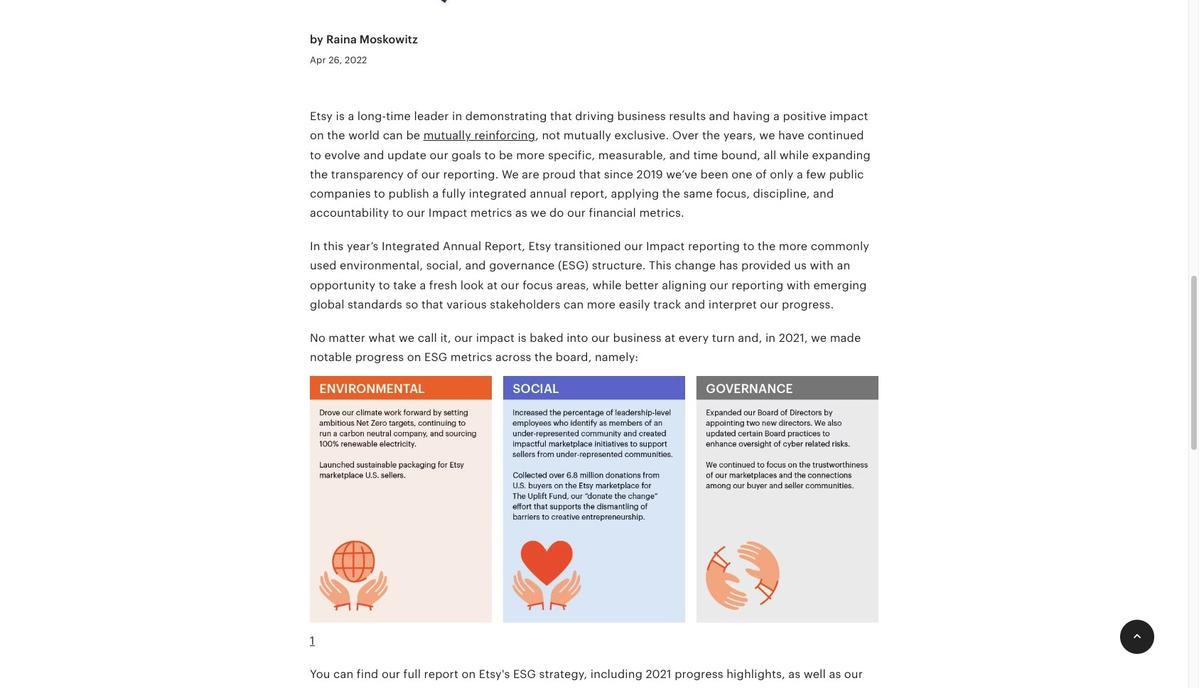 Task type: describe. For each thing, give the bounding box(es) containing it.
our up structure. on the top
[[625, 240, 643, 253]]

our right do
[[568, 206, 586, 220]]

focus,
[[716, 187, 750, 201]]

discipline,
[[754, 187, 811, 201]]

what
[[369, 331, 396, 345]]

financial
[[589, 206, 637, 220]]

as inside , not mutually exclusive. over the years, we have continued to evolve and update our goals to be more specific, measurable, and time bound, all while expanding the transparency of our reporting. we are proud that since 2019 we've been one of only a few public companies to publish a fully integrated annual report, applying the same focus, discipline, and accountability to our impact metrics as we do our financial metrics.
[[516, 206, 528, 220]]

the inside in this year's integrated annual report, etsy transitioned our impact reporting to the more commonly used environmental, social, and governance (esg) structure. this change has provided us with an opportunity to take a fresh look at our focus areas, while better aligning our reporting with emerging global standards so that various stakeholders can more easily track and interpret our progress.
[[758, 240, 776, 253]]

etsy inside in this year's integrated annual report, etsy transitioned our impact reporting to the more commonly used environmental, social, and governance (esg) structure. this change has provided us with an opportunity to take a fresh look at our focus areas, while better aligning our reporting with emerging global standards so that various stakeholders can more easily track and interpret our progress.
[[529, 240, 552, 253]]

to down publish
[[392, 206, 404, 220]]

stakeholders
[[490, 298, 561, 311]]

to down environmental,
[[379, 279, 390, 292]]

metrics inside , not mutually exclusive. over the years, we have continued to evolve and update our goals to be more specific, measurable, and time bound, all while expanding the transparency of our reporting. we are proud that since 2019 we've been one of only a few public companies to publish a fully integrated annual report, applying the same focus, discipline, and accountability to our impact metrics as we do our financial metrics.
[[471, 206, 512, 220]]

transparency
[[331, 168, 404, 181]]

1
[[310, 634, 315, 648]]

better
[[625, 279, 659, 292]]

bound,
[[722, 148, 761, 162]]

we left do
[[531, 206, 547, 220]]

fully
[[442, 187, 466, 201]]

in
[[310, 240, 321, 253]]

all
[[764, 148, 777, 162]]

only
[[771, 168, 794, 181]]

across
[[496, 351, 532, 364]]

latest
[[428, 687, 458, 689]]

board,
[[556, 351, 592, 364]]

same
[[684, 187, 713, 201]]

esg inside no matter what we call it, our impact is baked into our business at every turn and, in 2021, we made notable progress on esg metrics across the board, namely:
[[425, 351, 448, 364]]

2 horizontal spatial as
[[830, 668, 842, 682]]

2 of from the left
[[756, 168, 767, 181]]

integrated
[[382, 240, 440, 253]]

leader
[[414, 110, 449, 123]]

2019
[[637, 168, 663, 181]]

this
[[324, 240, 344, 253]]

in this year's integrated annual report, etsy transitioned our impact reporting to the more commonly used environmental, social, and governance (esg) structure. this change has provided us with an opportunity to take a fresh look at our focus areas, while better aligning our reporting with emerging global standards so that various stakeholders can more easily track and interpret our progress.
[[310, 240, 870, 311]]

expanding
[[813, 148, 871, 162]]

matter
[[329, 331, 366, 345]]

year's
[[347, 240, 379, 253]]

various
[[447, 298, 487, 311]]

impact inside etsy is a long-time leader in demonstrating that driving business results and having a positive impact on the world can be
[[830, 110, 869, 123]]

the up metrics.
[[663, 187, 681, 201]]

annual
[[443, 240, 482, 253]]

do
[[550, 206, 564, 220]]

update
[[388, 148, 427, 162]]

goals inside , not mutually exclusive. over the years, we have continued to evolve and update our goals to be more specific, measurable, and time bound, all while expanding the transparency of our reporting. we are proud that since 2019 we've been one of only a few public companies to publish a fully integrated annual report, applying the same focus, discipline, and accountability to our impact metrics as we do our financial metrics.
[[452, 148, 482, 162]]

publish
[[389, 187, 430, 201]]

look
[[461, 279, 484, 292]]

be inside , not mutually exclusive. over the years, we have continued to evolve and update our goals to be more specific, measurable, and time bound, all while expanding the transparency of our reporting. we are proud that since 2019 we've been one of only a few public companies to publish a fully integrated annual report, applying the same focus, discipline, and accountability to our impact metrics as we do our financial metrics.
[[499, 148, 513, 162]]

the right over
[[703, 129, 721, 142]]

a left fully
[[433, 187, 439, 201]]

the up companies
[[310, 168, 328, 181]]

to down transparency
[[374, 187, 386, 201]]

at inside no matter what we call it, our impact is baked into our business at every turn and, in 2021, we made notable progress on esg metrics across the board, namely:
[[665, 331, 676, 345]]

no matter what we call it, our impact is baked into our business at every turn and, in 2021, we made notable progress on esg metrics across the board, namely:
[[310, 331, 862, 364]]

our right it,
[[455, 331, 473, 345]]

social,
[[427, 259, 462, 273]]

our right into
[[592, 331, 610, 345]]

has
[[720, 259, 739, 273]]

and,
[[739, 331, 763, 345]]

emerging
[[814, 279, 868, 292]]

change
[[675, 259, 716, 273]]

transitioned
[[555, 240, 622, 253]]

including
[[591, 668, 643, 682]]

exclusive.
[[615, 129, 670, 142]]

long-
[[358, 110, 386, 123]]

the inside etsy is a long-time leader in demonstrating that driving business results and having a positive impact on the world can be
[[327, 129, 345, 142]]

aligning
[[662, 279, 707, 292]]

it,
[[441, 331, 451, 345]]

we up all
[[760, 129, 776, 142]]

no
[[310, 331, 326, 345]]

to left evolve
[[310, 148, 322, 162]]

opportunity
[[310, 279, 376, 292]]

etsy inside etsy is a long-time leader in demonstrating that driving business results and having a positive impact on the world can be
[[310, 110, 333, 123]]

focus
[[523, 279, 553, 292]]

while inside , not mutually exclusive. over the years, we have continued to evolve and update our goals to be more specific, measurable, and time bound, all while expanding the transparency of our reporting. we are proud that since 2019 we've been one of only a few public companies to publish a fully integrated annual report, applying the same focus, discipline, and accountability to our impact metrics as we do our financial metrics.
[[780, 148, 810, 162]]

us
[[795, 259, 807, 273]]

specific,
[[548, 148, 596, 162]]

can inside you can find our full report on etsy's esg strategy, including 2021 progress highlights, as well as our updated goals in our latest
[[334, 668, 354, 682]]

time inside etsy is a long-time leader in demonstrating that driving business results and having a positive impact on the world can be
[[386, 110, 411, 123]]

can inside in this year's integrated annual report, etsy transitioned our impact reporting to the more commonly used environmental, social, and governance (esg) structure. this change has provided us with an opportunity to take a fresh look at our focus areas, while better aligning our reporting with emerging global standards so that various stakeholders can more easily track and interpret our progress.
[[564, 298, 584, 311]]

metrics inside no matter what we call it, our impact is baked into our business at every turn and, in 2021, we made notable progress on esg metrics across the board, namely:
[[451, 351, 493, 364]]

report,
[[485, 240, 526, 253]]

1 of from the left
[[407, 168, 419, 181]]

0 vertical spatial with
[[811, 259, 834, 273]]

and up the look on the left of page
[[465, 259, 486, 273]]

environmental,
[[340, 259, 424, 273]]

few
[[807, 168, 827, 181]]

that inside , not mutually exclusive. over the years, we have continued to evolve and update our goals to be more specific, measurable, and time bound, all while expanding the transparency of our reporting. we are proud that since 2019 we've been one of only a few public companies to publish a fully integrated annual report, applying the same focus, discipline, and accountability to our impact metrics as we do our financial metrics.
[[579, 168, 601, 181]]

into
[[567, 331, 589, 345]]

we left call
[[399, 331, 415, 345]]

demonstrating
[[466, 110, 547, 123]]

strategy,
[[540, 668, 588, 682]]

have
[[779, 129, 805, 142]]

you can find our full report on etsy's esg strategy, including 2021 progress highlights, as well as our updated goals in our latest
[[310, 668, 864, 689]]

on inside you can find our full report on etsy's esg strategy, including 2021 progress highlights, as well as our updated goals in our latest
[[462, 668, 476, 682]]

image credit: jeannie phan / etsy image
[[275, 0, 915, 18]]

our right interpret
[[761, 298, 779, 311]]

report
[[424, 668, 459, 682]]

we
[[502, 168, 519, 181]]

impact inside in this year's integrated annual report, etsy transitioned our impact reporting to the more commonly used environmental, social, and governance (esg) structure. this change has provided us with an opportunity to take a fresh look at our focus areas, while better aligning our reporting with emerging global standards so that various stakeholders can more easily track and interpret our progress.
[[647, 240, 685, 253]]

baked
[[530, 331, 564, 345]]

our left full
[[382, 668, 401, 682]]

be inside etsy is a long-time leader in demonstrating that driving business results and having a positive impact on the world can be
[[406, 129, 421, 142]]

0 vertical spatial reporting
[[688, 240, 741, 253]]

fresh
[[429, 279, 458, 292]]

structure.
[[592, 259, 646, 273]]

governance
[[489, 259, 555, 273]]

years,
[[724, 129, 757, 142]]

, not mutually exclusive. over the years, we have continued to evolve and update our goals to be more specific, measurable, and time bound, all while expanding the transparency of our reporting. we are proud that since 2019 we've been one of only a few public companies to publish a fully integrated annual report, applying the same focus, discipline, and accountability to our impact metrics as we do our financial metrics.
[[310, 129, 871, 220]]

positive
[[783, 110, 827, 123]]

1 vertical spatial with
[[787, 279, 811, 292]]

standards
[[348, 298, 403, 311]]

on inside etsy is a long-time leader in demonstrating that driving business results and having a positive impact on the world can be
[[310, 129, 324, 142]]

raina
[[326, 33, 357, 46]]

report,
[[570, 187, 608, 201]]

our down full
[[406, 687, 425, 689]]

evolve
[[325, 148, 361, 162]]

accountability
[[310, 206, 389, 220]]

and down few on the top of the page
[[814, 187, 835, 201]]

in inside etsy is a long-time leader in demonstrating that driving business results and having a positive impact on the world can be
[[452, 110, 463, 123]]

mutually reinforcing link
[[424, 129, 536, 142]]



Task type: locate. For each thing, give the bounding box(es) containing it.
as left well on the bottom of page
[[789, 668, 801, 682]]

moskowitz
[[360, 33, 418, 46]]

is inside etsy is a long-time leader in demonstrating that driving business results and having a positive impact on the world can be
[[336, 110, 345, 123]]

1 vertical spatial impact
[[476, 331, 515, 345]]

can up update
[[383, 129, 403, 142]]

etsy
[[310, 110, 333, 123], [529, 240, 552, 253]]

esg right etsy's
[[513, 668, 536, 682]]

of up publish
[[407, 168, 419, 181]]

our
[[430, 148, 449, 162], [422, 168, 440, 181], [407, 206, 426, 220], [568, 206, 586, 220], [625, 240, 643, 253], [501, 279, 520, 292], [710, 279, 729, 292], [761, 298, 779, 311], [455, 331, 473, 345], [592, 331, 610, 345], [382, 668, 401, 682], [845, 668, 864, 682], [406, 687, 425, 689]]

this
[[649, 259, 672, 273]]

0 vertical spatial at
[[487, 279, 498, 292]]

impact up this
[[647, 240, 685, 253]]

1 horizontal spatial that
[[550, 110, 573, 123]]

more
[[517, 148, 545, 162], [779, 240, 808, 253], [587, 298, 616, 311]]

while
[[780, 148, 810, 162], [593, 279, 622, 292]]

at left every
[[665, 331, 676, 345]]

measurable,
[[599, 148, 667, 162]]

1 vertical spatial business
[[614, 331, 662, 345]]

public
[[830, 168, 865, 181]]

goals
[[452, 148, 482, 162], [360, 687, 390, 689]]

0 vertical spatial business
[[618, 110, 666, 123]]

0 vertical spatial be
[[406, 129, 421, 142]]

our right well on the bottom of page
[[845, 668, 864, 682]]

0 vertical spatial while
[[780, 148, 810, 162]]

we
[[760, 129, 776, 142], [531, 206, 547, 220], [399, 331, 415, 345], [812, 331, 827, 345]]

areas,
[[557, 279, 590, 292]]

0 vertical spatial in
[[452, 110, 463, 123]]

0 vertical spatial impact
[[429, 206, 468, 220]]

1 vertical spatial that
[[579, 168, 601, 181]]

can inside etsy is a long-time leader in demonstrating that driving business results and having a positive impact on the world can be
[[383, 129, 403, 142]]

1 horizontal spatial time
[[694, 148, 719, 162]]

our down governance
[[501, 279, 520, 292]]

proud
[[543, 168, 576, 181]]

1 horizontal spatial more
[[587, 298, 616, 311]]

in inside no matter what we call it, our impact is baked into our business at every turn and, in 2021, we made notable progress on esg metrics across the board, namely:
[[766, 331, 776, 345]]

impact down fully
[[429, 206, 468, 220]]

1 horizontal spatial on
[[407, 351, 422, 364]]

with down us
[[787, 279, 811, 292]]

results
[[669, 110, 706, 123]]

the inside no matter what we call it, our impact is baked into our business at every turn and, in 2021, we made notable progress on esg metrics across the board, namely:
[[535, 351, 553, 364]]

that right so
[[422, 298, 444, 311]]

1 vertical spatial can
[[564, 298, 584, 311]]

on
[[310, 129, 324, 142], [407, 351, 422, 364], [462, 668, 476, 682]]

mutually down driving
[[564, 129, 612, 142]]

world
[[349, 129, 380, 142]]

2 horizontal spatial can
[[564, 298, 584, 311]]

be
[[406, 129, 421, 142], [499, 148, 513, 162]]

0 vertical spatial on
[[310, 129, 324, 142]]

updated
[[310, 687, 357, 689]]

made
[[831, 331, 862, 345]]

0 vertical spatial etsy
[[310, 110, 333, 123]]

1 vertical spatial reporting
[[732, 279, 784, 292]]

0 horizontal spatial at
[[487, 279, 498, 292]]

on left etsy's
[[462, 668, 476, 682]]

0 horizontal spatial on
[[310, 129, 324, 142]]

can
[[383, 129, 403, 142], [564, 298, 584, 311], [334, 668, 354, 682]]

as right well on the bottom of page
[[830, 668, 842, 682]]

progress inside you can find our full report on etsy's esg strategy, including 2021 progress highlights, as well as our updated goals in our latest
[[675, 668, 724, 682]]

business up exclusive.
[[618, 110, 666, 123]]

impact up continued
[[830, 110, 869, 123]]

1 vertical spatial metrics
[[451, 351, 493, 364]]

the up provided
[[758, 240, 776, 253]]

business up 'namely:' at the bottom
[[614, 331, 662, 345]]

impact inside no matter what we call it, our impact is baked into our business at every turn and, in 2021, we made notable progress on esg metrics across the board, namely:
[[476, 331, 515, 345]]

and
[[710, 110, 730, 123], [364, 148, 385, 162], [670, 148, 691, 162], [814, 187, 835, 201], [465, 259, 486, 273], [685, 298, 706, 311]]

0 horizontal spatial can
[[334, 668, 354, 682]]

26,
[[329, 55, 343, 65]]

1 vertical spatial goals
[[360, 687, 390, 689]]

0 vertical spatial metrics
[[471, 206, 512, 220]]

on inside no matter what we call it, our impact is baked into our business at every turn and, in 2021, we made notable progress on esg metrics across the board, namely:
[[407, 351, 422, 364]]

you
[[310, 668, 331, 682]]

2021,
[[779, 331, 808, 345]]

take
[[393, 279, 417, 292]]

etsy up governance
[[529, 240, 552, 253]]

so
[[406, 298, 419, 311]]

progress right 2021
[[675, 668, 724, 682]]

with right us
[[811, 259, 834, 273]]

0 vertical spatial esg
[[425, 351, 448, 364]]

1 horizontal spatial progress
[[675, 668, 724, 682]]

a left few on the top of the page
[[797, 168, 804, 181]]

be down reinforcing
[[499, 148, 513, 162]]

interpret
[[709, 298, 757, 311]]

full
[[404, 668, 421, 682]]

0 horizontal spatial etsy
[[310, 110, 333, 123]]

and inside etsy is a long-time leader in demonstrating that driving business results and having a positive impact on the world can be
[[710, 110, 730, 123]]

2 horizontal spatial more
[[779, 240, 808, 253]]

1 vertical spatial time
[[694, 148, 719, 162]]

0 horizontal spatial esg
[[425, 351, 448, 364]]

been
[[701, 168, 729, 181]]

0 horizontal spatial that
[[422, 298, 444, 311]]

1 vertical spatial etsy
[[529, 240, 552, 253]]

a right take
[[420, 279, 426, 292]]

while down structure. on the top
[[593, 279, 622, 292]]

progress down what
[[355, 351, 404, 364]]

is left long-
[[336, 110, 345, 123]]

track
[[654, 298, 682, 311]]

mutually inside , not mutually exclusive. over the years, we have continued to evolve and update our goals to be more specific, measurable, and time bound, all while expanding the transparency of our reporting. we are proud that since 2019 we've been one of only a few public companies to publish a fully integrated annual report, applying the same focus, discipline, and accountability to our impact metrics as we do our financial metrics.
[[564, 129, 612, 142]]

apr 26, 2022
[[310, 55, 367, 65]]

commonly
[[811, 240, 870, 253]]

and up transparency
[[364, 148, 385, 162]]

0 horizontal spatial time
[[386, 110, 411, 123]]

our right update
[[430, 148, 449, 162]]

1 vertical spatial impact
[[647, 240, 685, 253]]

time
[[386, 110, 411, 123], [694, 148, 719, 162]]

etsy's
[[479, 668, 510, 682]]

reporting.
[[443, 168, 499, 181]]

2 vertical spatial that
[[422, 298, 444, 311]]

in right leader
[[452, 110, 463, 123]]

1 vertical spatial in
[[766, 331, 776, 345]]

time left leader
[[386, 110, 411, 123]]

reinforcing
[[475, 129, 536, 142]]

progress
[[355, 351, 404, 364], [675, 668, 724, 682]]

business
[[618, 110, 666, 123], [614, 331, 662, 345]]

(esg)
[[558, 259, 589, 273]]

1 vertical spatial be
[[499, 148, 513, 162]]

that up not at the top left of the page
[[550, 110, 573, 123]]

the up evolve
[[327, 129, 345, 142]]

0 horizontal spatial impact
[[429, 206, 468, 220]]

1 vertical spatial is
[[518, 331, 527, 345]]

impact up across
[[476, 331, 515, 345]]

by
[[310, 33, 324, 46]]

the down the baked
[[535, 351, 553, 364]]

1 horizontal spatial of
[[756, 168, 767, 181]]

at inside in this year's integrated annual report, etsy transitioned our impact reporting to the more commonly used environmental, social, and governance (esg) structure. this change has provided us with an opportunity to take a fresh look at our focus areas, while better aligning our reporting with emerging global standards so that various stakeholders can more easily track and interpret our progress.
[[487, 279, 498, 292]]

etsy up evolve
[[310, 110, 333, 123]]

1 vertical spatial esg
[[513, 668, 536, 682]]

0 horizontal spatial mutually
[[424, 129, 472, 142]]

mutually reinforcing
[[424, 129, 536, 142]]

0 horizontal spatial impact
[[476, 331, 515, 345]]

to
[[310, 148, 322, 162], [485, 148, 496, 162], [374, 187, 386, 201], [392, 206, 404, 220], [744, 240, 755, 253], [379, 279, 390, 292]]

and up years,
[[710, 110, 730, 123]]

namely:
[[595, 351, 639, 364]]

2021
[[646, 668, 672, 682]]

we right 2021,
[[812, 331, 827, 345]]

business inside etsy is a long-time leader in demonstrating that driving business results and having a positive impact on the world can be
[[618, 110, 666, 123]]

2 vertical spatial more
[[587, 298, 616, 311]]

we've
[[667, 168, 698, 181]]

having
[[734, 110, 771, 123]]

0 vertical spatial that
[[550, 110, 573, 123]]

0 horizontal spatial be
[[406, 129, 421, 142]]

impact
[[830, 110, 869, 123], [476, 331, 515, 345]]

0 vertical spatial is
[[336, 110, 345, 123]]

integrated
[[469, 187, 527, 201]]

metrics down it,
[[451, 351, 493, 364]]

to down mutually reinforcing
[[485, 148, 496, 162]]

,
[[536, 129, 539, 142]]

metrics down integrated
[[471, 206, 512, 220]]

can down the areas,
[[564, 298, 584, 311]]

1 horizontal spatial etsy
[[529, 240, 552, 253]]

our up publish
[[422, 168, 440, 181]]

be up update
[[406, 129, 421, 142]]

turn
[[713, 331, 735, 345]]

1 vertical spatial more
[[779, 240, 808, 253]]

over
[[673, 129, 700, 142]]

while inside in this year's integrated annual report, etsy transitioned our impact reporting to the more commonly used environmental, social, and governance (esg) structure. this change has provided us with an opportunity to take a fresh look at our focus areas, while better aligning our reporting with emerging global standards so that various stakeholders can more easily track and interpret our progress.
[[593, 279, 622, 292]]

1 horizontal spatial as
[[789, 668, 801, 682]]

can up updated
[[334, 668, 354, 682]]

that inside etsy is a long-time leader in demonstrating that driving business results and having a positive impact on the world can be
[[550, 110, 573, 123]]

progress.
[[782, 298, 835, 311]]

0 vertical spatial impact
[[830, 110, 869, 123]]

0 horizontal spatial is
[[336, 110, 345, 123]]

1 vertical spatial at
[[665, 331, 676, 345]]

at right the look on the left of page
[[487, 279, 498, 292]]

and down aligning
[[685, 298, 706, 311]]

2 vertical spatial can
[[334, 668, 354, 682]]

that up the report,
[[579, 168, 601, 181]]

1 horizontal spatial goals
[[452, 148, 482, 162]]

1 mutually from the left
[[424, 129, 472, 142]]

0 vertical spatial can
[[383, 129, 403, 142]]

reporting up the has
[[688, 240, 741, 253]]

2 horizontal spatial on
[[462, 668, 476, 682]]

more inside , not mutually exclusive. over the years, we have continued to evolve and update our goals to be more specific, measurable, and time bound, all while expanding the transparency of our reporting. we are proud that since 2019 we've been one of only a few public companies to publish a fully integrated annual report, applying the same focus, discipline, and accountability to our impact metrics as we do our financial metrics.
[[517, 148, 545, 162]]

2 vertical spatial in
[[393, 687, 403, 689]]

to up provided
[[744, 240, 755, 253]]

is up across
[[518, 331, 527, 345]]

0 vertical spatial more
[[517, 148, 545, 162]]

our down publish
[[407, 206, 426, 220]]

a left long-
[[348, 110, 354, 123]]

1 horizontal spatial while
[[780, 148, 810, 162]]

time inside , not mutually exclusive. over the years, we have continued to evolve and update our goals to be more specific, measurable, and time bound, all while expanding the transparency of our reporting. we are proud that since 2019 we've been one of only a few public companies to publish a fully integrated annual report, applying the same focus, discipline, and accountability to our impact metrics as we do our financial metrics.
[[694, 148, 719, 162]]

0 horizontal spatial of
[[407, 168, 419, 181]]

0 horizontal spatial as
[[516, 206, 528, 220]]

reporting down provided
[[732, 279, 784, 292]]

by raina moskowitz
[[310, 33, 418, 46]]

1 horizontal spatial in
[[452, 110, 463, 123]]

since
[[604, 168, 634, 181]]

1 horizontal spatial be
[[499, 148, 513, 162]]

that
[[550, 110, 573, 123], [579, 168, 601, 181], [422, 298, 444, 311]]

our down the has
[[710, 279, 729, 292]]

0 horizontal spatial in
[[393, 687, 403, 689]]

on left the world
[[310, 129, 324, 142]]

1 horizontal spatial impact
[[830, 110, 869, 123]]

goals up reporting.
[[452, 148, 482, 162]]

2 horizontal spatial that
[[579, 168, 601, 181]]

more up are
[[517, 148, 545, 162]]

reporting
[[688, 240, 741, 253], [732, 279, 784, 292]]

a up the have
[[774, 110, 780, 123]]

impact inside , not mutually exclusive. over the years, we have continued to evolve and update our goals to be more specific, measurable, and time bound, all while expanding the transparency of our reporting. we are proud that since 2019 we've been one of only a few public companies to publish a fully integrated annual report, applying the same focus, discipline, and accountability to our impact metrics as we do our financial metrics.
[[429, 206, 468, 220]]

every
[[679, 331, 709, 345]]

1 link
[[310, 634, 315, 648]]

0 horizontal spatial goals
[[360, 687, 390, 689]]

1 horizontal spatial at
[[665, 331, 676, 345]]

in inside you can find our full report on etsy's esg strategy, including 2021 progress highlights, as well as our updated goals in our latest
[[393, 687, 403, 689]]

goals down find
[[360, 687, 390, 689]]

and up we've
[[670, 148, 691, 162]]

at
[[487, 279, 498, 292], [665, 331, 676, 345]]

as down integrated
[[516, 206, 528, 220]]

1 horizontal spatial is
[[518, 331, 527, 345]]

well
[[804, 668, 827, 682]]

0 vertical spatial time
[[386, 110, 411, 123]]

a inside in this year's integrated annual report, etsy transitioned our impact reporting to the more commonly used environmental, social, and governance (esg) structure. this change has provided us with an opportunity to take a fresh look at our focus areas, while better aligning our reporting with emerging global standards so that various stakeholders can more easily track and interpret our progress.
[[420, 279, 426, 292]]

esg down call
[[425, 351, 448, 364]]

in right "and,"
[[766, 331, 776, 345]]

one
[[732, 168, 753, 181]]

1 horizontal spatial mutually
[[564, 129, 612, 142]]

in left 'latest'
[[393, 687, 403, 689]]

global
[[310, 298, 345, 311]]

of right 'one'
[[756, 168, 767, 181]]

2 mutually from the left
[[564, 129, 612, 142]]

provided
[[742, 259, 792, 273]]

0 horizontal spatial while
[[593, 279, 622, 292]]

0 vertical spatial goals
[[452, 148, 482, 162]]

impact
[[429, 206, 468, 220], [647, 240, 685, 253]]

2 vertical spatial on
[[462, 668, 476, 682]]

mutually
[[424, 129, 472, 142], [564, 129, 612, 142]]

progress inside no matter what we call it, our impact is baked into our business at every turn and, in 2021, we made notable progress on esg metrics across the board, namely:
[[355, 351, 404, 364]]

0 horizontal spatial progress
[[355, 351, 404, 364]]

1 vertical spatial on
[[407, 351, 422, 364]]

2 horizontal spatial in
[[766, 331, 776, 345]]

the
[[327, 129, 345, 142], [703, 129, 721, 142], [310, 168, 328, 181], [663, 187, 681, 201], [758, 240, 776, 253], [535, 351, 553, 364]]

0 horizontal spatial more
[[517, 148, 545, 162]]

that inside in this year's integrated annual report, etsy transitioned our impact reporting to the more commonly used environmental, social, and governance (esg) structure. this change has provided us with an opportunity to take a fresh look at our focus areas, while better aligning our reporting with emerging global standards so that various stakeholders can more easily track and interpret our progress.
[[422, 298, 444, 311]]

is inside no matter what we call it, our impact is baked into our business at every turn and, in 2021, we made notable progress on esg metrics across the board, namely:
[[518, 331, 527, 345]]

a
[[348, 110, 354, 123], [774, 110, 780, 123], [797, 168, 804, 181], [433, 187, 439, 201], [420, 279, 426, 292]]

0 vertical spatial progress
[[355, 351, 404, 364]]

on down call
[[407, 351, 422, 364]]

1 vertical spatial while
[[593, 279, 622, 292]]

apr
[[310, 55, 326, 65]]

easily
[[619, 298, 651, 311]]

used
[[310, 259, 337, 273]]

more left easily
[[587, 298, 616, 311]]

esg inside you can find our full report on etsy's esg strategy, including 2021 progress highlights, as well as our updated goals in our latest
[[513, 668, 536, 682]]

while down the have
[[780, 148, 810, 162]]

time up been
[[694, 148, 719, 162]]

business inside no matter what we call it, our impact is baked into our business at every turn and, in 2021, we made notable progress on esg metrics across the board, namely:
[[614, 331, 662, 345]]

1 vertical spatial progress
[[675, 668, 724, 682]]

goals inside you can find our full report on etsy's esg strategy, including 2021 progress highlights, as well as our updated goals in our latest
[[360, 687, 390, 689]]

mutually down leader
[[424, 129, 472, 142]]

1 horizontal spatial impact
[[647, 240, 685, 253]]

1 horizontal spatial esg
[[513, 668, 536, 682]]

1 horizontal spatial can
[[383, 129, 403, 142]]

companies
[[310, 187, 371, 201]]

more up us
[[779, 240, 808, 253]]



Task type: vqa. For each thing, say whether or not it's contained in the screenshot.
100%
no



